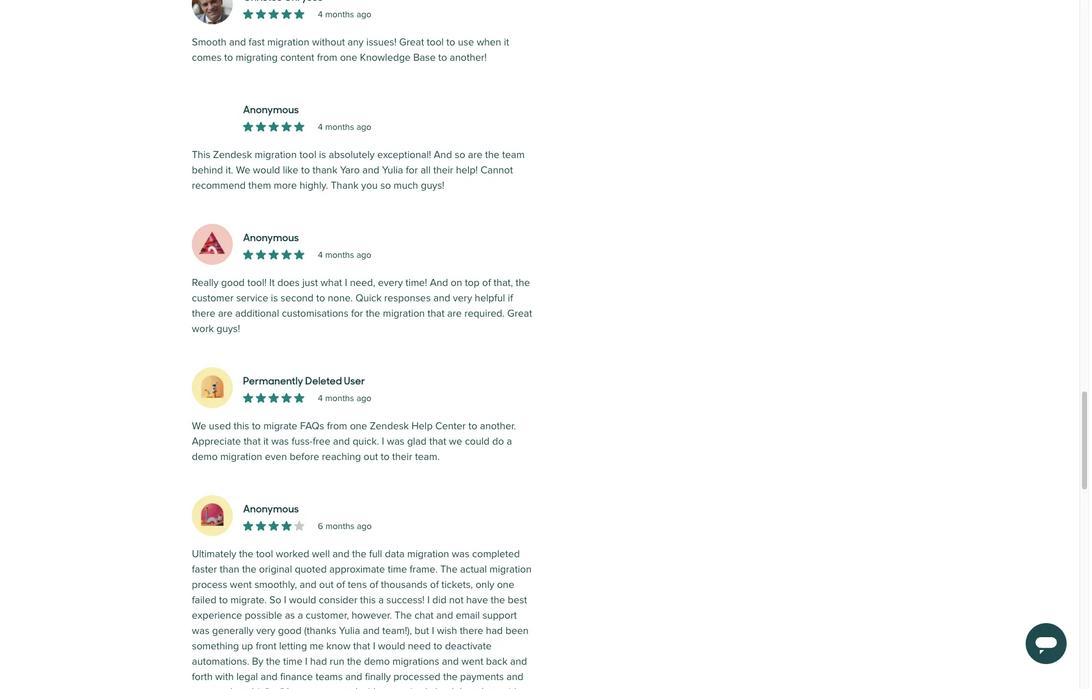 Task type: describe. For each thing, give the bounding box(es) containing it.
we inside this zendesk migration tool is absolutely exceptional! and so are the team behind it. we would like to thank yaro and yulia for all their help! cannot recommend them more highly. thank you so much guys!
[[236, 164, 250, 176]]

support
[[483, 609, 517, 622]]

are inside this zendesk migration tool is absolutely exceptional! and so are the team behind it. we would like to thank yaro and yulia for all their help! cannot recommend them more highly. thank you so much guys!
[[468, 148, 483, 161]]

zendesk inside we used this to migrate faqs from one zendesk help center to another. appreciate that it was fuss-free and quick. i was glad that we could do a demo migration even before reaching out to their team.
[[370, 420, 409, 432]]

it
[[269, 276, 275, 289]]

frame.
[[410, 563, 438, 576]]

need
[[408, 640, 431, 652]]

approximate
[[330, 563, 385, 576]]

anonymous for tool
[[243, 501, 299, 515]]

this
[[192, 148, 211, 161]]

ready
[[212, 686, 238, 689]]

the right than
[[242, 563, 257, 576]]

their inside this zendesk migration tool is absolutely exceptional! and so are the team behind it. we would like to thank yaro and yulia for all their help! cannot recommend them more highly. thank you so much guys!
[[433, 164, 454, 176]]

finally
[[365, 670, 391, 683]]

smoothly,
[[255, 578, 297, 591]]

appreciate
[[192, 435, 241, 448]]

and down back
[[507, 670, 524, 683]]

faster
[[192, 563, 217, 576]]

migration inside this zendesk migration tool is absolutely exceptional! and so are the team behind it. we would like to thank yaro and yulia for all their help! cannot recommend them more highly. thank you so much guys!
[[255, 148, 297, 161]]

it.
[[226, 164, 233, 176]]

months for faqs
[[325, 393, 354, 404]]

something
[[192, 640, 239, 652]]

have
[[467, 594, 488, 606]]

to up could
[[469, 420, 478, 432]]

and inside really good tool! it does just what i need, every time!  and on top of that, the customer service is second to none. quick responses and very helpful if there are additional customisations for the migration that are required. great work guys!
[[434, 292, 451, 304]]

responses
[[384, 292, 431, 304]]

tool inside ultimately the tool worked well and the full data migration was completed faster than the original quoted approximate time frame. the actual migration process went smoothly, and out of tens of thousands of tickets, only one failed to migrate. so i would consider this a success!     i did not have the best experience possible as a customer, however. the chat and email support was generally very good (thanks yulia and team!), but i wish there had been something up front letting me know that i would need to deactivate automations. by the time i had run the demo migrations and went back and forth with legal and finance teams and finally processed the payments and was ready to hit "go" i was presented with a required check box
[[256, 548, 273, 560]]

for inside really good tool! it does just what i need, every time!  and on top of that, the customer service is second to none. quick responses and very helpful if there are additional customisations for the migration that are required. great work guys!
[[351, 307, 363, 320]]

4 months ago for from
[[318, 393, 372, 404]]

a down finally
[[382, 686, 387, 689]]

glad
[[407, 435, 427, 448]]

0 vertical spatial so
[[455, 148, 466, 161]]

i up finance
[[305, 655, 308, 668]]

smooth and fast migration without any issues! great tool to use when it comes to migrating content from one knowledge base to another!
[[192, 36, 510, 64]]

1 horizontal spatial the
[[441, 563, 458, 576]]

original
[[259, 563, 292, 576]]

months for any
[[325, 9, 354, 20]]

user
[[344, 373, 365, 387]]

one inside we used this to migrate faqs from one zendesk help center to another. appreciate that it was fuss-free and quick. i was glad that we could do a demo migration even before reaching out to their team.
[[350, 420, 367, 432]]

service
[[236, 292, 268, 304]]

legal
[[237, 670, 258, 683]]

reaching
[[322, 450, 361, 463]]

user photo image for really
[[192, 224, 233, 265]]

finance
[[280, 670, 313, 683]]

1 vertical spatial so
[[381, 179, 391, 192]]

quick
[[356, 292, 382, 304]]

generally
[[212, 624, 254, 637]]

1 horizontal spatial with
[[361, 686, 379, 689]]

fast
[[249, 36, 265, 48]]

the up approximate
[[352, 548, 367, 560]]

it inside we used this to migrate faqs from one zendesk help center to another. appreciate that it was fuss-free and quick. i was glad that we could do a demo migration even before reaching out to their team.
[[263, 435, 269, 448]]

time!
[[406, 276, 427, 289]]

to down legal in the left of the page
[[240, 686, 249, 689]]

any
[[348, 36, 364, 48]]

cannot
[[481, 164, 513, 176]]

base
[[414, 51, 436, 64]]

was left 'glad'
[[387, 435, 405, 448]]

letting
[[279, 640, 307, 652]]

1 horizontal spatial would
[[289, 594, 316, 606]]

and inside we used this to migrate faqs from one zendesk help center to another. appreciate that it was fuss-free and quick. i was glad that we could do a demo migration even before reaching out to their team.
[[333, 435, 350, 448]]

1 horizontal spatial time
[[388, 563, 407, 576]]

consider
[[319, 594, 358, 606]]

demo inside ultimately the tool worked well and the full data migration was completed faster than the original quoted approximate time frame. the actual migration process went smoothly, and out of tens of thousands of tickets, only one failed to migrate. so i would consider this a success!     i did not have the best experience possible as a customer, however. the chat and email support was generally very good (thanks yulia and team!), but i wish there had been something up front letting me know that i would need to deactivate automations. by the time i had run the demo migrations and went back and forth with legal and finance teams and finally processed the payments and was ready to hit "go" i was presented with a required check box
[[364, 655, 390, 668]]

required.
[[465, 307, 505, 320]]

behind
[[192, 164, 223, 176]]

and up presented
[[346, 670, 363, 683]]

permanently deleted user
[[243, 373, 365, 387]]

do
[[493, 435, 504, 448]]

migrating
[[236, 51, 278, 64]]

2 ago from the top
[[357, 121, 372, 132]]

thousands
[[381, 578, 428, 591]]

work
[[192, 322, 214, 335]]

there inside ultimately the tool worked well and the full data migration was completed faster than the original quoted approximate time frame. the actual migration process went smoothly, and out of tens of thousands of tickets, only one failed to migrate. so i would consider this a success!     i did not have the best experience possible as a customer, however. the chat and email support was generally very good (thanks yulia and team!), but i wish there had been something up front letting me know that i would need to deactivate automations. by the time i had run the demo migrations and went back and forth with legal and finance teams and finally processed the payments and was ready to hit "go" i was presented with a required check box
[[460, 624, 484, 637]]

the up than
[[239, 548, 254, 560]]

only
[[476, 578, 495, 591]]

and right back
[[511, 655, 527, 668]]

process
[[192, 578, 227, 591]]

is inside this zendesk migration tool is absolutely exceptional! and so are the team behind it. we would like to thank yaro and yulia for all their help! cannot recommend them more highly. thank you so much guys!
[[319, 148, 326, 161]]

did
[[433, 594, 447, 606]]

absolutely
[[329, 148, 375, 161]]

from inside we used this to migrate faqs from one zendesk help center to another. appreciate that it was fuss-free and quick. i was glad that we could do a demo migration even before reaching out to their team.
[[327, 420, 347, 432]]

the right by
[[266, 655, 281, 668]]

to right comes
[[224, 51, 233, 64]]

it inside the smooth and fast migration without any issues! great tool to use when it comes to migrating content from one knowledge base to another!
[[504, 36, 510, 48]]

a inside we used this to migrate faqs from one zendesk help center to another. appreciate that it was fuss-free and quick. i was glad that we could do a demo migration even before reaching out to their team.
[[507, 435, 512, 448]]

when
[[477, 36, 502, 48]]

and inside this zendesk migration tool is absolutely exceptional! and so are the team behind it. we would like to thank yaro and yulia for all their help! cannot recommend them more highly. thank you so much guys!
[[363, 164, 380, 176]]

that left we
[[429, 435, 447, 448]]

migration up frame.
[[407, 548, 449, 560]]

from inside the smooth and fast migration without any issues! great tool to use when it comes to migrating content from one knowledge base to another!
[[317, 51, 338, 64]]

great inside really good tool! it does just what i need, every time!  and on top of that, the customer service is second to none. quick responses and very helpful if there are additional customisations for the migration that are required. great work guys!
[[508, 307, 533, 320]]

this inside ultimately the tool worked well and the full data migration was completed faster than the original quoted approximate time frame. the actual migration process went smoothly, and out of tens of thousands of tickets, only one failed to migrate. so i would consider this a success!     i did not have the best experience possible as a customer, however. the chat and email support was generally very good (thanks yulia and team!), but i wish there had been something up front letting me know that i would need to deactivate automations. by the time i had run the demo migrations and went back and forth with legal and finance teams and finally processed the payments and was ready to hit "go" i was presented with a required check box
[[360, 594, 376, 606]]

anonymous for tool!
[[243, 230, 299, 244]]

0 vertical spatial had
[[486, 624, 503, 637]]

and down deactivate
[[442, 655, 459, 668]]

months for and
[[326, 521, 355, 532]]

1 vertical spatial went
[[462, 655, 484, 668]]

is inside really good tool! it does just what i need, every time!  and on top of that, the customer service is second to none. quick responses and very helpful if there are additional customisations for the migration that are required. great work guys!
[[271, 292, 278, 304]]

tool inside this zendesk migration tool is absolutely exceptional! and so are the team behind it. we would like to thank yaro and yulia for all their help! cannot recommend them more highly. thank you so much guys!
[[300, 148, 317, 161]]

out inside we used this to migrate faqs from one zendesk help center to another. appreciate that it was fuss-free and quick. i was glad that we could do a demo migration even before reaching out to their team.
[[364, 450, 378, 463]]

not
[[449, 594, 464, 606]]

helpful
[[475, 292, 505, 304]]

the right 'run' at bottom left
[[347, 655, 362, 668]]

to left team.
[[381, 450, 390, 463]]

back
[[486, 655, 508, 668]]

good inside ultimately the tool worked well and the full data migration was completed faster than the original quoted approximate time frame. the actual migration process went smoothly, and out of tens of thousands of tickets, only one failed to migrate. so i would consider this a success!     i did not have the best experience possible as a customer, however. the chat and email support was generally very good (thanks yulia and team!), but i wish there had been something up front letting me know that i would need to deactivate automations. by the time i had run the demo migrations and went back and forth with legal and finance teams and finally processed the payments and was ready to hit "go" i was presented with a required check box
[[278, 624, 302, 637]]

possible
[[245, 609, 282, 622]]

i inside we used this to migrate faqs from one zendesk help center to another. appreciate that it was fuss-free and quick. i was glad that we could do a demo migration even before reaching out to their team.
[[382, 435, 384, 448]]

very inside really good tool! it does just what i need, every time!  and on top of that, the customer service is second to none. quick responses and very helpful if there are additional customisations for the migration that are required. great work guys!
[[453, 292, 472, 304]]

help!
[[456, 164, 478, 176]]

4 months ago for issues!
[[318, 9, 372, 20]]

for inside this zendesk migration tool is absolutely exceptional! and so are the team behind it. we would like to thank yaro and yulia for all their help! cannot recommend them more highly. thank you so much guys!
[[406, 164, 418, 176]]

to inside really good tool! it does just what i need, every time!  and on top of that, the customer service is second to none. quick responses and very helpful if there are additional customisations for the migration that are required. great work guys!
[[316, 292, 325, 304]]

full
[[369, 548, 382, 560]]

migration inside the smooth and fast migration without any issues! great tool to use when it comes to migrating content from one knowledge base to another!
[[268, 36, 310, 48]]

one inside the smooth and fast migration without any issues! great tool to use when it comes to migrating content from one knowledge base to another!
[[340, 51, 357, 64]]

of inside really good tool! it does just what i need, every time!  and on top of that, the customer service is second to none. quick responses and very helpful if there are additional customisations for the migration that are required. great work guys!
[[483, 276, 491, 289]]

user photo image for smooth
[[192, 0, 233, 24]]

4 months ago for what
[[318, 249, 372, 260]]

i right but
[[432, 624, 435, 637]]

i right ""go""
[[287, 686, 289, 689]]

smooth
[[192, 36, 227, 48]]

4 for any
[[318, 9, 323, 20]]

tickets,
[[442, 578, 473, 591]]

to up experience
[[219, 594, 228, 606]]

guys! inside really good tool! it does just what i need, every time!  and on top of that, the customer service is second to none. quick responses and very helpful if there are additional customisations for the migration that are required. great work guys!
[[217, 322, 240, 335]]

i right so
[[284, 594, 287, 606]]

and down quoted
[[300, 578, 317, 591]]

up
[[242, 640, 253, 652]]

user photo image for ultimately
[[192, 495, 233, 536]]

out inside ultimately the tool worked well and the full data migration was completed faster than the original quoted approximate time frame. the actual migration process went smoothly, and out of tens of thousands of tickets, only one failed to migrate. so i would consider this a success!     i did not have the best experience possible as a customer, however. the chat and email support was generally very good (thanks yulia and team!), but i wish there had been something up front letting me know that i would need to deactivate automations. by the time i had run the demo migrations and went back and forth with legal and finance teams and finally processed the payments and was ready to hit "go" i was presented with a required check box
[[319, 578, 334, 591]]

that right appreciate
[[244, 435, 261, 448]]

i inside really good tool! it does just what i need, every time!  and on top of that, the customer service is second to none. quick responses and very helpful if there are additional customisations for the migration that are required. great work guys!
[[345, 276, 347, 289]]

another.
[[480, 420, 516, 432]]

highly.
[[300, 179, 328, 192]]

6 months ago
[[318, 521, 372, 532]]

i down however.
[[373, 640, 376, 652]]

we
[[449, 435, 463, 448]]

that,
[[494, 276, 513, 289]]

great inside the smooth and fast migration without any issues! great tool to use when it comes to migrating content from one knowledge base to another!
[[400, 36, 424, 48]]

migration down completed
[[490, 563, 532, 576]]

the down quick
[[366, 307, 380, 320]]

fuss-
[[292, 435, 313, 448]]

the right that,
[[516, 276, 530, 289]]

their inside we used this to migrate faqs from one zendesk help center to another. appreciate that it was fuss-free and quick. i was glad that we could do a demo migration even before reaching out to their team.
[[392, 450, 413, 463]]

the up check
[[443, 670, 458, 683]]

customisations
[[282, 307, 349, 320]]

2 horizontal spatial would
[[378, 640, 405, 652]]

data
[[385, 548, 405, 560]]

without
[[312, 36, 345, 48]]

on
[[451, 276, 463, 289]]

hit
[[252, 686, 263, 689]]

and inside this zendesk migration tool is absolutely exceptional! and so are the team behind it. we would like to thank yaro and yulia for all their help! cannot recommend them more highly. thank you so much guys!
[[434, 148, 452, 161]]

wish
[[437, 624, 457, 637]]

4 for just
[[318, 249, 323, 260]]

0 horizontal spatial went
[[230, 578, 252, 591]]

but
[[415, 624, 429, 637]]

customer
[[192, 292, 234, 304]]

team.
[[415, 450, 440, 463]]

content
[[281, 51, 315, 64]]

one inside ultimately the tool worked well and the full data migration was completed faster than the original quoted approximate time frame. the actual migration process went smoothly, and out of tens of thousands of tickets, only one failed to migrate. so i would consider this a success!     i did not have the best experience possible as a customer, however. the chat and email support was generally very good (thanks yulia and team!), but i wish there had been something up front letting me know that i would need to deactivate automations. by the time i had run the demo migrations and went back and forth with legal and finance teams and finally processed the payments and was ready to hit "go" i was presented with a required check box
[[497, 578, 515, 591]]

success!
[[387, 594, 425, 606]]

of right tens
[[370, 578, 378, 591]]

was up something
[[192, 624, 210, 637]]

4 for faqs
[[318, 393, 323, 404]]

actual
[[460, 563, 487, 576]]

yaro
[[340, 164, 360, 176]]

would inside this zendesk migration tool is absolutely exceptional! and so are the team behind it. we would like to thank yaro and yulia for all their help! cannot recommend them more highly. thank you so much guys!
[[253, 164, 280, 176]]

was down forth
[[192, 686, 210, 689]]

i left 'did'
[[428, 594, 430, 606]]



Task type: locate. For each thing, give the bounding box(es) containing it.
1 horizontal spatial it
[[504, 36, 510, 48]]

3 4 from the top
[[318, 249, 323, 260]]

we used this to migrate faqs from one zendesk help center to another. appreciate that it was fuss-free and quick. i was glad that we could do a demo migration even before reaching out to their team.
[[192, 420, 516, 463]]

tool inside the smooth and fast migration without any issues! great tool to use when it comes to migrating content from one knowledge base to another!
[[427, 36, 444, 48]]

for
[[406, 164, 418, 176], [351, 307, 363, 320]]

the up cannot
[[485, 148, 500, 161]]

the up support
[[491, 594, 505, 606]]

0 horizontal spatial we
[[192, 420, 206, 432]]

2 anonymous from the top
[[243, 230, 299, 244]]

0 vertical spatial would
[[253, 164, 280, 176]]

and left "on"
[[430, 276, 448, 289]]

6
[[318, 521, 323, 532]]

0 horizontal spatial are
[[218, 307, 233, 320]]

1 horizontal spatial yulia
[[382, 164, 403, 176]]

4 months ago up the what
[[318, 249, 372, 260]]

4 months ago up absolutely
[[318, 121, 372, 132]]

very down "on"
[[453, 292, 472, 304]]

4 down deleted
[[318, 393, 323, 404]]

zendesk up quick. on the left bottom
[[370, 420, 409, 432]]

was up actual
[[452, 548, 470, 560]]

to
[[447, 36, 456, 48], [224, 51, 233, 64], [439, 51, 447, 64], [301, 164, 310, 176], [316, 292, 325, 304], [252, 420, 261, 432], [469, 420, 478, 432], [381, 450, 390, 463], [219, 594, 228, 606], [434, 640, 443, 652], [240, 686, 249, 689]]

and right well
[[333, 548, 350, 560]]

1 horizontal spatial great
[[508, 307, 533, 320]]

is
[[319, 148, 326, 161], [271, 292, 278, 304]]

yulia down exceptional!
[[382, 164, 403, 176]]

you
[[361, 179, 378, 192]]

0 horizontal spatial is
[[271, 292, 278, 304]]

4 up "thank"
[[318, 121, 323, 132]]

a right as
[[298, 609, 303, 622]]

faqs
[[300, 420, 324, 432]]

failed
[[192, 594, 217, 606]]

ago up any
[[357, 9, 372, 20]]

0 vertical spatial the
[[441, 563, 458, 576]]

0 vertical spatial out
[[364, 450, 378, 463]]

1 horizontal spatial this
[[360, 594, 376, 606]]

ago up full
[[357, 521, 372, 532]]

1 vertical spatial zendesk
[[370, 420, 409, 432]]

one
[[340, 51, 357, 64], [350, 420, 367, 432], [497, 578, 515, 591]]

yulia up know
[[339, 624, 360, 637]]

0 vertical spatial one
[[340, 51, 357, 64]]

0 vertical spatial time
[[388, 563, 407, 576]]

1 vertical spatial tool
[[300, 148, 317, 161]]

much
[[394, 179, 418, 192]]

yulia inside this zendesk migration tool is absolutely exceptional! and so are the team behind it. we would like to thank yaro and yulia for all their help! cannot recommend them more highly. thank you so much guys!
[[382, 164, 403, 176]]

2 4 months ago from the top
[[318, 121, 372, 132]]

1 horizontal spatial are
[[447, 307, 462, 320]]

0 horizontal spatial good
[[221, 276, 245, 289]]

to right "base"
[[439, 51, 447, 64]]

1 vertical spatial their
[[392, 450, 413, 463]]

0 horizontal spatial very
[[256, 624, 276, 637]]

1 vertical spatial is
[[271, 292, 278, 304]]

0 horizontal spatial so
[[381, 179, 391, 192]]

0 horizontal spatial great
[[400, 36, 424, 48]]

this up however.
[[360, 594, 376, 606]]

1 horizontal spatial so
[[455, 148, 466, 161]]

2 months from the top
[[325, 121, 354, 132]]

zendesk inside this zendesk migration tool is absolutely exceptional! and so are the team behind it. we would like to thank yaro and yulia for all their help! cannot recommend them more highly. thank you so much guys!
[[213, 148, 252, 161]]

0 vertical spatial demo
[[192, 450, 218, 463]]

(thanks
[[304, 624, 337, 637]]

is down it
[[271, 292, 278, 304]]

guys! down all
[[421, 179, 445, 192]]

0 vertical spatial this
[[234, 420, 249, 432]]

could
[[465, 435, 490, 448]]

0 vertical spatial yulia
[[382, 164, 403, 176]]

however.
[[352, 609, 392, 622]]

than
[[220, 563, 240, 576]]

presented
[[312, 686, 358, 689]]

them
[[249, 179, 271, 192]]

to left 'migrate'
[[252, 420, 261, 432]]

1 vertical spatial and
[[430, 276, 448, 289]]

1 horizontal spatial for
[[406, 164, 418, 176]]

1 vertical spatial good
[[278, 624, 302, 637]]

1 horizontal spatial guys!
[[421, 179, 445, 192]]

this zendesk migration tool is absolutely exceptional! and so are the team behind it. we would like to thank yaro and yulia for all their help! cannot recommend them more highly. thank you so much guys!
[[192, 148, 525, 192]]

we left used
[[192, 420, 206, 432]]

0 vertical spatial guys!
[[421, 179, 445, 192]]

customer,
[[306, 609, 349, 622]]

1 vertical spatial time
[[283, 655, 303, 668]]

2 user photo image from the top
[[192, 224, 233, 265]]

and right responses
[[434, 292, 451, 304]]

0 horizontal spatial this
[[234, 420, 249, 432]]

was down 'migrate'
[[271, 435, 289, 448]]

a right do
[[507, 435, 512, 448]]

there up deactivate
[[460, 624, 484, 637]]

0 vertical spatial with
[[215, 670, 234, 683]]

their right all
[[433, 164, 454, 176]]

and
[[229, 36, 246, 48], [363, 164, 380, 176], [434, 292, 451, 304], [333, 435, 350, 448], [333, 548, 350, 560], [300, 578, 317, 591], [437, 609, 453, 622], [363, 624, 380, 637], [442, 655, 459, 668], [511, 655, 527, 668], [261, 670, 278, 683], [346, 670, 363, 683], [507, 670, 524, 683]]

1 vertical spatial guys!
[[217, 322, 240, 335]]

5 months from the top
[[326, 521, 355, 532]]

0 horizontal spatial would
[[253, 164, 280, 176]]

a up however.
[[379, 594, 384, 606]]

"go"
[[265, 686, 284, 689]]

the down 'success!'
[[395, 609, 412, 622]]

ago for what
[[357, 249, 372, 260]]

tool up "base"
[[427, 36, 444, 48]]

user photo image up 'smooth'
[[192, 0, 233, 24]]

tool up "thank"
[[300, 148, 317, 161]]

more
[[274, 179, 297, 192]]

1 anonymous from the top
[[243, 102, 299, 116]]

to left the use
[[447, 36, 456, 48]]

to down wish
[[434, 640, 443, 652]]

2 horizontal spatial tool
[[427, 36, 444, 48]]

had
[[486, 624, 503, 637], [310, 655, 327, 668]]

3 ago from the top
[[357, 249, 372, 260]]

ago down user
[[357, 393, 372, 404]]

5 ago from the top
[[357, 521, 372, 532]]

great up "base"
[[400, 36, 424, 48]]

thank
[[331, 179, 359, 192]]

another!
[[450, 51, 487, 64]]

0 vertical spatial is
[[319, 148, 326, 161]]

email
[[456, 609, 480, 622]]

forth
[[192, 670, 213, 683]]

0 vertical spatial from
[[317, 51, 338, 64]]

months down user
[[325, 393, 354, 404]]

1 vertical spatial for
[[351, 307, 363, 320]]

0 horizontal spatial tool
[[256, 548, 273, 560]]

0 vertical spatial tool
[[427, 36, 444, 48]]

1 vertical spatial with
[[361, 686, 379, 689]]

been
[[506, 624, 529, 637]]

payments
[[460, 670, 504, 683]]

ago up need,
[[357, 249, 372, 260]]

0 horizontal spatial the
[[395, 609, 412, 622]]

months for just
[[325, 249, 354, 260]]

really good tool! it does just what i need, every time!  and on top of that, the customer service is second to none. quick responses and very helpful if there are additional customisations for the migration that are required. great work guys!
[[192, 276, 533, 335]]

migration inside really good tool! it does just what i need, every time!  and on top of that, the customer service is second to none. quick responses and very helpful if there are additional customisations for the migration that are required. great work guys!
[[383, 307, 425, 320]]

and up ""go""
[[261, 670, 278, 683]]

0 horizontal spatial time
[[283, 655, 303, 668]]

guys! right work
[[217, 322, 240, 335]]

4 months ago down user
[[318, 393, 372, 404]]

it right when
[[504, 36, 510, 48]]

1 ago from the top
[[357, 9, 372, 20]]

0 vertical spatial it
[[504, 36, 510, 48]]

guys!
[[421, 179, 445, 192], [217, 322, 240, 335]]

so right you
[[381, 179, 391, 192]]

so up the help!
[[455, 148, 466, 161]]

their down 'glad'
[[392, 450, 413, 463]]

was down finance
[[292, 686, 310, 689]]

demo inside we used this to migrate faqs from one zendesk help center to another. appreciate that it was fuss-free and quick. i was glad that we could do a demo migration even before reaching out to their team.
[[192, 450, 218, 463]]

so
[[270, 594, 281, 606]]

exceptional!
[[378, 148, 431, 161]]

4 months from the top
[[325, 393, 354, 404]]

ago for issues!
[[357, 9, 372, 20]]

i
[[345, 276, 347, 289], [382, 435, 384, 448], [284, 594, 287, 606], [428, 594, 430, 606], [432, 624, 435, 637], [373, 640, 376, 652], [305, 655, 308, 668], [287, 686, 289, 689]]

0 vertical spatial for
[[406, 164, 418, 176]]

1 months from the top
[[325, 9, 354, 20]]

0 vertical spatial and
[[434, 148, 452, 161]]

0 horizontal spatial yulia
[[339, 624, 360, 637]]

4 4 from the top
[[318, 393, 323, 404]]

of up 'did'
[[430, 578, 439, 591]]

0 horizontal spatial it
[[263, 435, 269, 448]]

ago up absolutely
[[357, 121, 372, 132]]

anonymous
[[243, 102, 299, 116], [243, 230, 299, 244], [243, 501, 299, 515]]

one up best
[[497, 578, 515, 591]]

well
[[312, 548, 330, 560]]

all
[[421, 164, 431, 176]]

0 horizontal spatial there
[[192, 307, 216, 320]]

1 vertical spatial we
[[192, 420, 206, 432]]

processed
[[394, 670, 441, 683]]

from
[[317, 51, 338, 64], [327, 420, 347, 432]]

3 4 months ago from the top
[[318, 249, 372, 260]]

very inside ultimately the tool worked well and the full data migration was completed faster than the original quoted approximate time frame. the actual migration process went smoothly, and out of tens of thousands of tickets, only one failed to migrate. so i would consider this a success!     i did not have the best experience possible as a customer, however. the chat and email support was generally very good (thanks yulia and team!), but i wish there had been something up front letting me know that i would need to deactivate automations. by the time i had run the demo migrations and went back and forth with legal and finance teams and finally processed the payments and was ready to hit "go" i was presented with a required check box
[[256, 624, 276, 637]]

that inside really good tool! it does just what i need, every time!  and on top of that, the customer service is second to none. quick responses and very helpful if there are additional customisations for the migration that are required. great work guys!
[[428, 307, 445, 320]]

would up them
[[253, 164, 280, 176]]

demo down appreciate
[[192, 450, 218, 463]]

0 vertical spatial great
[[400, 36, 424, 48]]

4 4 months ago from the top
[[318, 393, 372, 404]]

front
[[256, 640, 277, 652]]

1 horizontal spatial had
[[486, 624, 503, 637]]

it
[[504, 36, 510, 48], [263, 435, 269, 448]]

star fill image
[[243, 9, 253, 19], [269, 121, 279, 132], [282, 121, 292, 132], [269, 249, 279, 260], [282, 249, 292, 260], [243, 393, 253, 403], [256, 393, 266, 403], [269, 393, 279, 403], [269, 521, 279, 531], [282, 521, 292, 531], [294, 521, 305, 531]]

used
[[209, 420, 231, 432]]

0 horizontal spatial with
[[215, 670, 234, 683]]

we inside we used this to migrate faqs from one zendesk help center to another. appreciate that it was fuss-free and quick. i was glad that we could do a demo migration even before reaching out to their team.
[[192, 420, 206, 432]]

teams
[[316, 670, 343, 683]]

1 horizontal spatial went
[[462, 655, 484, 668]]

3 anonymous from the top
[[243, 501, 299, 515]]

that inside ultimately the tool worked well and the full data migration was completed faster than the original quoted approximate time frame. the actual migration process went smoothly, and out of tens of thousands of tickets, only one failed to migrate. so i would consider this a success!     i did not have the best experience possible as a customer, however. the chat and email support was generally very good (thanks yulia and team!), but i wish there had been something up front letting me know that i would need to deactivate automations. by the time i had run the demo migrations and went back and forth with legal and finance teams and finally processed the payments and was ready to hit "go" i was presented with a required check box
[[353, 640, 371, 652]]

additional
[[235, 307, 279, 320]]

i right the what
[[345, 276, 347, 289]]

1 vertical spatial had
[[310, 655, 327, 668]]

zendesk
[[213, 148, 252, 161], [370, 420, 409, 432]]

1 vertical spatial great
[[508, 307, 533, 320]]

1 vertical spatial there
[[460, 624, 484, 637]]

0 vertical spatial good
[[221, 276, 245, 289]]

and up reaching
[[333, 435, 350, 448]]

1 4 from the top
[[318, 9, 323, 20]]

2 vertical spatial one
[[497, 578, 515, 591]]

are up the help!
[[468, 148, 483, 161]]

and inside the smooth and fast migration without any issues! great tool to use when it comes to migrating content from one knowledge base to another!
[[229, 36, 246, 48]]

1 vertical spatial the
[[395, 609, 412, 622]]

0 vertical spatial very
[[453, 292, 472, 304]]

0 vertical spatial anonymous
[[243, 102, 299, 116]]

2 vertical spatial anonymous
[[243, 501, 299, 515]]

automations.
[[192, 655, 249, 668]]

star fill image
[[256, 9, 266, 19], [269, 9, 279, 19], [282, 9, 292, 19], [294, 9, 305, 19], [243, 121, 253, 132], [256, 121, 266, 132], [294, 121, 305, 132], [243, 249, 253, 260], [256, 249, 266, 260], [294, 249, 305, 260], [282, 393, 292, 403], [294, 393, 305, 403], [243, 521, 253, 531], [256, 521, 266, 531]]

help
[[412, 420, 433, 432]]

guys! inside this zendesk migration tool is absolutely exceptional! and so are the team behind it. we would like to thank yaro and yulia for all their help! cannot recommend them more highly. thank you so much guys!
[[421, 179, 445, 192]]

by
[[252, 655, 264, 668]]

1 vertical spatial one
[[350, 420, 367, 432]]

this inside we used this to migrate faqs from one zendesk help center to another. appreciate that it was fuss-free and quick. i was glad that we could do a demo migration even before reaching out to their team.
[[234, 420, 249, 432]]

1 horizontal spatial there
[[460, 624, 484, 637]]

and inside really good tool! it does just what i need, every time!  and on top of that, the customer service is second to none. quick responses and very helpful if there are additional customisations for the migration that are required. great work guys!
[[430, 276, 448, 289]]

0 horizontal spatial zendesk
[[213, 148, 252, 161]]

best
[[508, 594, 527, 606]]

team!),
[[383, 624, 412, 637]]

check
[[430, 686, 457, 689]]

permanently
[[243, 373, 303, 387]]

time
[[388, 563, 407, 576], [283, 655, 303, 668]]

ago for the
[[357, 521, 372, 532]]

would down team!),
[[378, 640, 405, 652]]

1 vertical spatial anonymous
[[243, 230, 299, 244]]

1 vertical spatial very
[[256, 624, 276, 637]]

2 vertical spatial would
[[378, 640, 405, 652]]

and up wish
[[437, 609, 453, 622]]

2 4 from the top
[[318, 121, 323, 132]]

1 horizontal spatial tool
[[300, 148, 317, 161]]

completed
[[472, 548, 520, 560]]

worked
[[276, 548, 310, 560]]

3 user photo image from the top
[[192, 367, 233, 408]]

1 4 months ago from the top
[[318, 9, 372, 20]]

0 horizontal spatial demo
[[192, 450, 218, 463]]

the
[[485, 148, 500, 161], [516, 276, 530, 289], [366, 307, 380, 320], [239, 548, 254, 560], [352, 548, 367, 560], [242, 563, 257, 576], [491, 594, 505, 606], [266, 655, 281, 668], [347, 655, 362, 668], [443, 670, 458, 683]]

one down any
[[340, 51, 357, 64]]

there
[[192, 307, 216, 320], [460, 624, 484, 637]]

user photo image
[[192, 0, 233, 24], [192, 224, 233, 265], [192, 367, 233, 408], [192, 495, 233, 536]]

comes
[[192, 51, 222, 64]]

are down customer
[[218, 307, 233, 320]]

yulia inside ultimately the tool worked well and the full data migration was completed faster than the original quoted approximate time frame. the actual migration process went smoothly, and out of tens of thousands of tickets, only one failed to migrate. so i would consider this a success!     i did not have the best experience possible as a customer, however. the chat and email support was generally very good (thanks yulia and team!), but i wish there had been something up front letting me know that i would need to deactivate automations. by the time i had run the demo migrations and went back and forth with legal and finance teams and finally processed the payments and was ready to hit "go" i was presented with a required check box
[[339, 624, 360, 637]]

this
[[234, 420, 249, 432], [360, 594, 376, 606]]

of up consider
[[336, 578, 345, 591]]

went down deactivate
[[462, 655, 484, 668]]

good down as
[[278, 624, 302, 637]]

center
[[436, 420, 466, 432]]

0 horizontal spatial their
[[392, 450, 413, 463]]

good inside really good tool! it does just what i need, every time!  and on top of that, the customer service is second to none. quick responses and very helpful if there are additional customisations for the migration that are required. great work guys!
[[221, 276, 245, 289]]

migrate
[[264, 420, 298, 432]]

4 months ago up any
[[318, 9, 372, 20]]

ultimately the tool worked well and the full data migration was completed faster than the original quoted approximate time frame. the actual migration process went smoothly, and out of tens of thousands of tickets, only one failed to migrate. so i would consider this a success!     i did not have the best experience possible as a customer, however. the chat and email support was generally very good (thanks yulia and team!), but i wish there had been something up front letting me know that i would need to deactivate automations. by the time i had run the demo migrations and went back and forth with legal and finance teams and finally processed the payments and was ready to hit "go" i was presented with a required check box 
[[192, 548, 532, 689]]

team
[[502, 148, 525, 161]]

just
[[302, 276, 318, 289]]

0 vertical spatial zendesk
[[213, 148, 252, 161]]

before
[[290, 450, 319, 463]]

user photo image up ultimately
[[192, 495, 233, 536]]

and
[[434, 148, 452, 161], [430, 276, 448, 289]]

chat
[[415, 609, 434, 622]]

anonymous up it
[[243, 230, 299, 244]]

3 months from the top
[[325, 249, 354, 260]]

recommend
[[192, 179, 246, 192]]

1 horizontal spatial demo
[[364, 655, 390, 668]]

out down quick. on the left bottom
[[364, 450, 378, 463]]

1 horizontal spatial out
[[364, 450, 378, 463]]

as
[[285, 609, 295, 622]]

1 horizontal spatial good
[[278, 624, 302, 637]]

0 vertical spatial their
[[433, 164, 454, 176]]

went up 'migrate.'
[[230, 578, 252, 591]]

quoted
[[295, 563, 327, 576]]

4 user photo image from the top
[[192, 495, 233, 536]]

0 horizontal spatial for
[[351, 307, 363, 320]]

to right the like
[[301, 164, 310, 176]]

zendesk up it.
[[213, 148, 252, 161]]

is up "thank"
[[319, 148, 326, 161]]

1 horizontal spatial zendesk
[[370, 420, 409, 432]]

user photo image for we
[[192, 367, 233, 408]]

1 vertical spatial it
[[263, 435, 269, 448]]

to inside this zendesk migration tool is absolutely exceptional! and so are the team behind it. we would like to thank yaro and yulia for all their help! cannot recommend them more highly. thank you so much guys!
[[301, 164, 310, 176]]

out up consider
[[319, 578, 334, 591]]

the
[[441, 563, 458, 576], [395, 609, 412, 622]]

tool
[[427, 36, 444, 48], [300, 148, 317, 161], [256, 548, 273, 560]]

ago for from
[[357, 393, 372, 404]]

1 vertical spatial would
[[289, 594, 316, 606]]

migration inside we used this to migrate faqs from one zendesk help center to another. appreciate that it was fuss-free and quick. i was glad that we could do a demo migration even before reaching out to their team.
[[220, 450, 262, 463]]

demo up finally
[[364, 655, 390, 668]]

migrate.
[[231, 594, 267, 606]]

1 user photo image from the top
[[192, 0, 233, 24]]

good left tool! at the left top
[[221, 276, 245, 289]]

0 vertical spatial there
[[192, 307, 216, 320]]

good
[[221, 276, 245, 289], [278, 624, 302, 637]]

had down the me
[[310, 655, 327, 668]]

0 vertical spatial went
[[230, 578, 252, 591]]

months right 6
[[326, 521, 355, 532]]

tool!
[[247, 276, 267, 289]]

0 vertical spatial we
[[236, 164, 250, 176]]

1 vertical spatial out
[[319, 578, 334, 591]]

0 horizontal spatial had
[[310, 655, 327, 668]]

that right know
[[353, 640, 371, 652]]

1 vertical spatial this
[[360, 594, 376, 606]]

box
[[460, 686, 476, 689]]

the inside this zendesk migration tool is absolutely exceptional! and so are the team behind it. we would like to thank yaro and yulia for all their help! cannot recommend them more highly. thank you so much guys!
[[485, 148, 500, 161]]

tens
[[348, 578, 367, 591]]

4 ago from the top
[[357, 393, 372, 404]]

migration up the like
[[255, 148, 297, 161]]

like
[[283, 164, 299, 176]]

ago
[[357, 9, 372, 20], [357, 121, 372, 132], [357, 249, 372, 260], [357, 393, 372, 404], [357, 521, 372, 532]]

and down however.
[[363, 624, 380, 637]]

there inside really good tool! it does just what i need, every time!  and on top of that, the customer service is second to none. quick responses and very helpful if there are additional customisations for the migration that are required. great work guys!
[[192, 307, 216, 320]]

this right used
[[234, 420, 249, 432]]

time down letting
[[283, 655, 303, 668]]

1 horizontal spatial very
[[453, 292, 472, 304]]

2 vertical spatial tool
[[256, 548, 273, 560]]

0 horizontal spatial guys!
[[217, 322, 240, 335]]



Task type: vqa. For each thing, say whether or not it's contained in the screenshot.
the Assist
no



